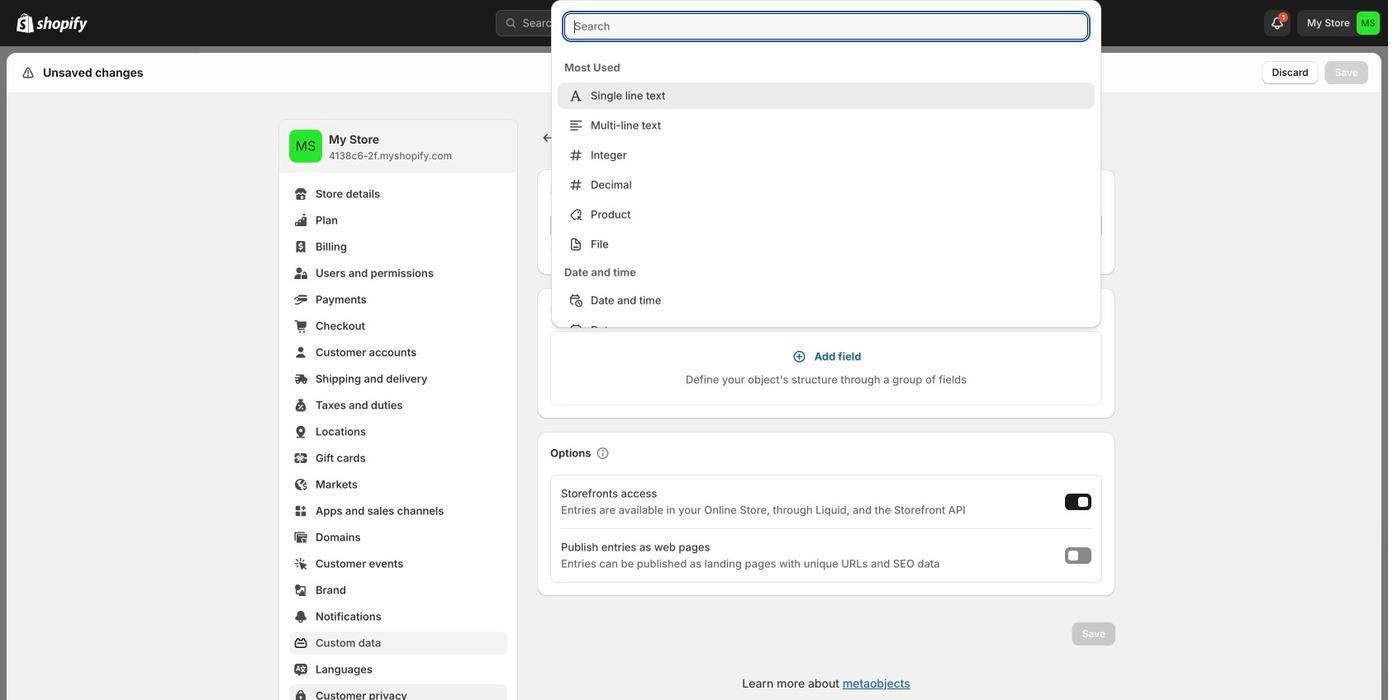 Task type: locate. For each thing, give the bounding box(es) containing it.
0 vertical spatial my store image
[[1357, 12, 1380, 35]]

my store image
[[1357, 12, 1380, 35], [289, 130, 322, 163]]

1 group from the top
[[551, 83, 1101, 258]]

1 vertical spatial my store image
[[289, 130, 322, 163]]

group
[[551, 83, 1101, 258], [551, 288, 1101, 344]]

toggle publishing entries as web pages image
[[1068, 551, 1078, 561]]

0 vertical spatial group
[[551, 83, 1101, 258]]

search list box
[[551, 53, 1101, 701]]

shop settings menu element
[[279, 120, 517, 701]]

shopify image
[[36, 16, 88, 33]]

option
[[551, 83, 1101, 109]]

0 horizontal spatial my store image
[[289, 130, 322, 163]]

settings dialog
[[7, 53, 1381, 701]]

my store image inside shop settings menu element
[[289, 130, 322, 163]]

Examples: Cart upsell, Fabric colors, Product bundle text field
[[550, 212, 1056, 239]]

1 vertical spatial group
[[551, 288, 1101, 344]]



Task type: vqa. For each thing, say whether or not it's contained in the screenshot.
middle shipping
no



Task type: describe. For each thing, give the bounding box(es) containing it.
1 horizontal spatial my store image
[[1357, 12, 1380, 35]]

Search search field
[[564, 13, 1088, 40]]

2 group from the top
[[551, 288, 1101, 344]]

shopify image
[[17, 13, 34, 33]]

toggle storefronts access image
[[1078, 497, 1088, 507]]



